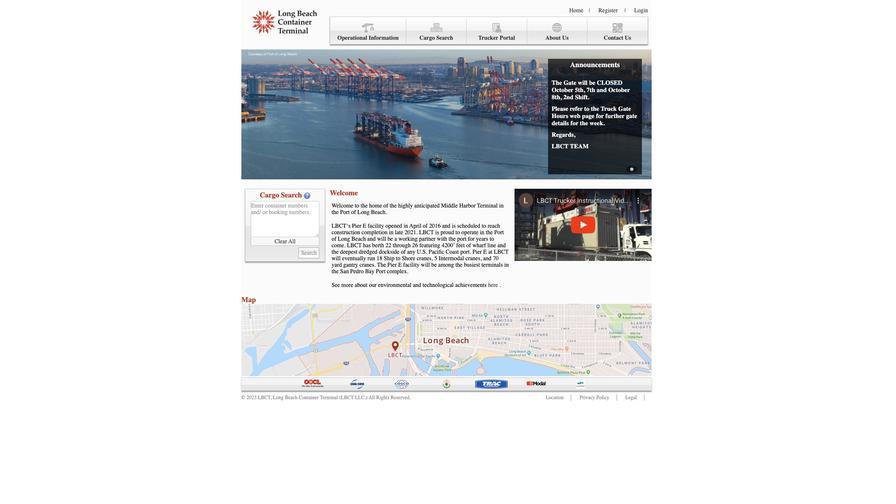 Task type: describe. For each thing, give the bounding box(es) containing it.
and left 70
[[483, 255, 492, 262]]

of right feet
[[466, 242, 471, 249]]

port.
[[460, 249, 471, 255]]

port
[[457, 236, 467, 242]]

register
[[599, 7, 618, 14]]

legal
[[626, 395, 637, 401]]

details
[[552, 119, 569, 127]]

anticipated
[[414, 202, 440, 209]]

map
[[241, 296, 256, 304]]

among
[[438, 262, 454, 268]]

26
[[412, 242, 418, 249]]

1 vertical spatial pier
[[473, 249, 482, 255]]

and right line
[[498, 242, 506, 249]]

technological
[[423, 282, 454, 288]]

gantry
[[343, 262, 358, 268]]

the left port
[[449, 236, 456, 242]]

environmental
[[378, 282, 412, 288]]

to right proud
[[456, 229, 460, 236]]

come.
[[332, 242, 346, 249]]

menu bar containing operational information
[[330, 17, 648, 44]]

here
[[488, 282, 498, 288]]

0 horizontal spatial e
[[363, 223, 366, 229]]

clear all
[[275, 238, 296, 245]]

2 horizontal spatial port
[[494, 229, 504, 236]]

april
[[409, 223, 422, 229]]

contact us
[[604, 35, 631, 41]]

through
[[393, 242, 411, 249]]

©
[[241, 395, 245, 401]]

working
[[399, 236, 418, 242]]

berth
[[372, 242, 384, 249]]

the inside 'lbct's pier e facility opened in april of 2016 and is scheduled to reach construction completion in late 2021.  lbct is proud to operate in the port of long beach and will be a working partner with the port for years to come.  lbct has berth 22 through 26 featuring 4200' feet of wharf line and the deepest dredged dockside of any u.s. pacific coast port. pier e at lbct will eventually run 18 ship to shore cranes, 5 intermodal cranes, and 70 yard gantry cranes. the pier e facility will be among the busiest terminals in the san pedro bay port complex.'
[[377, 262, 386, 268]]

please
[[552, 105, 568, 112]]

achievements
[[455, 282, 487, 288]]

lbct's
[[332, 223, 351, 229]]

in left late
[[389, 229, 394, 236]]

will inside the gate will be closed october 5th, 7th and october 8th, 2nd shift.
[[578, 79, 588, 86]]

more
[[341, 282, 353, 288]]

0 horizontal spatial facility
[[368, 223, 384, 229]]

cranes.
[[360, 262, 376, 268]]

shore
[[402, 255, 415, 262]]

the up yard
[[332, 249, 339, 255]]

all inside button
[[288, 238, 296, 245]]

about us link
[[527, 19, 588, 44]]

1 cranes, from the left
[[417, 255, 433, 262]]

run
[[368, 255, 375, 262]]

pacific
[[429, 249, 444, 255]]

the left home
[[361, 202, 368, 209]]

us for about us
[[562, 35, 569, 41]]

lbct down regards,​
[[552, 143, 569, 150]]

us for contact us
[[625, 35, 631, 41]]

terminal inside welcome to the home of the highly anticipated middle harbor terminal in the port of long beach.
[[477, 202, 498, 209]]

clear all button
[[251, 237, 319, 246]]

beach inside 'lbct's pier e facility opened in april of 2016 and is scheduled to reach construction completion in late 2021.  lbct is proud to operate in the port of long beach and will be a working partner with the port for years to come.  lbct has berth 22 through 26 featuring 4200' feet of wharf line and the deepest dredged dockside of any u.s. pacific coast port. pier e at lbct will eventually run 18 ship to shore cranes, 5 intermodal cranes, and 70 yard gantry cranes. the pier e facility will be among the busiest terminals in the san pedro bay port complex.'
[[352, 236, 366, 242]]

0 horizontal spatial beach
[[285, 395, 298, 401]]

operational
[[337, 35, 367, 41]]

2nd
[[564, 93, 574, 101]]

to right years
[[490, 236, 494, 242]]

to left reach
[[482, 223, 486, 229]]

hours
[[552, 112, 568, 119]]

and right the 2016
[[442, 223, 451, 229]]

welcome for welcome
[[330, 189, 358, 197]]

partner
[[419, 236, 436, 242]]

rights
[[376, 395, 390, 401]]

lbct team
[[552, 143, 589, 150]]

further
[[606, 112, 625, 119]]

lbct,
[[258, 395, 272, 401]]

contact us link
[[588, 19, 648, 44]]

1 horizontal spatial for
[[571, 119, 579, 127]]

4200'
[[442, 242, 455, 249]]

2016
[[429, 223, 441, 229]]

location link
[[546, 395, 564, 401]]

legal link
[[626, 395, 637, 401]]

late
[[395, 229, 403, 236]]

contact
[[604, 35, 624, 41]]

shift.
[[575, 93, 589, 101]]

terminals
[[482, 262, 503, 268]]

8th,
[[552, 93, 562, 101]]

register link
[[599, 7, 618, 14]]

regards,​
[[552, 131, 576, 138]]

truck
[[601, 105, 617, 112]]

the right among
[[456, 262, 463, 268]]

the left truck
[[591, 105, 599, 112]]

beach.
[[371, 209, 387, 215]]

2021.
[[405, 229, 418, 236]]

completion
[[362, 229, 388, 236]]

a
[[395, 236, 397, 242]]

portal
[[500, 35, 515, 41]]

1 vertical spatial all
[[369, 395, 375, 401]]

coast
[[446, 249, 459, 255]]

in right late
[[404, 223, 408, 229]]

2 vertical spatial be
[[432, 262, 437, 268]]

trucker portal
[[478, 35, 515, 41]]

lbct's pier e facility opened in april of 2016 and is scheduled to reach construction completion in late 2021.  lbct is proud to operate in the port of long beach and will be a working partner with the port for years to come.  lbct has berth 22 through 26 featuring 4200' feet of wharf line and the deepest dredged dockside of any u.s. pacific coast port. pier e at lbct will eventually run 18 ship to shore cranes, 5 intermodal cranes, and 70 yard gantry cranes. the pier e facility will be among the busiest terminals in the san pedro bay port complex.
[[332, 223, 509, 275]]

clear
[[275, 238, 287, 245]]

1 horizontal spatial cargo search
[[420, 35, 453, 41]]

pedro
[[350, 268, 364, 275]]

san
[[340, 268, 349, 275]]

18
[[377, 255, 383, 262]]

© 2023 lbct, long beach container terminal (lbct llc.) all rights reserved.
[[241, 395, 411, 401]]

2 vertical spatial port
[[376, 268, 386, 275]]

2 october from the left
[[609, 86, 630, 93]]

and left technological
[[413, 282, 421, 288]]

feet
[[456, 242, 465, 249]]

proud
[[441, 229, 454, 236]]

operate
[[462, 229, 479, 236]]

here link
[[488, 282, 498, 288]]

login
[[634, 7, 648, 14]]

location
[[546, 395, 564, 401]]

the up lbct's
[[332, 209, 339, 215]]

cargo inside cargo search link
[[420, 35, 435, 41]]

announcements
[[570, 61, 620, 69]]

in inside welcome to the home of the highly anticipated middle harbor terminal in the port of long beach.
[[499, 202, 504, 209]]

gate inside the gate will be closed october 5th, 7th and october 8th, 2nd shift.
[[564, 79, 577, 86]]

.
[[500, 282, 501, 288]]

long inside 'lbct's pier e facility opened in april of 2016 and is scheduled to reach construction completion in late 2021.  lbct is proud to operate in the port of long beach and will be a working partner with the port for years to come.  lbct has berth 22 through 26 featuring 4200' feet of wharf line and the deepest dredged dockside of any u.s. pacific coast port. pier e at lbct will eventually run 18 ship to shore cranes, 5 intermodal cranes, and 70 yard gantry cranes. the pier e facility will be among the busiest terminals in the san pedro bay port complex.'
[[338, 236, 350, 242]]

wharf
[[473, 242, 486, 249]]

be inside the gate will be closed october 5th, 7th and october 8th, 2nd shift.
[[589, 79, 596, 86]]

1 vertical spatial be
[[388, 236, 393, 242]]



Task type: vqa. For each thing, say whether or not it's contained in the screenshot.
to
yes



Task type: locate. For each thing, give the bounding box(es) containing it.
0 horizontal spatial port
[[340, 209, 350, 215]]

reserved.
[[391, 395, 411, 401]]

0 horizontal spatial long
[[273, 395, 284, 401]]

lbct
[[552, 143, 569, 150], [419, 229, 434, 236], [347, 242, 362, 249], [494, 249, 509, 255]]

0 vertical spatial the
[[552, 79, 562, 86]]

gate inside please refer to the truck gate hours web page for further gate details for the week.
[[619, 105, 631, 112]]

facility
[[368, 223, 384, 229], [403, 262, 420, 268]]

0 vertical spatial cargo
[[420, 35, 435, 41]]

1 horizontal spatial gate
[[619, 105, 631, 112]]

beach left the container
[[285, 395, 298, 401]]

all right llc.) on the left of the page
[[369, 395, 375, 401]]

2 horizontal spatial for
[[596, 112, 604, 119]]

the gate will be closed october 5th, 7th and october 8th, 2nd shift.
[[552, 79, 630, 101]]

pier right lbct's
[[352, 223, 361, 229]]

for right port
[[468, 236, 475, 242]]

in right 'operate'
[[480, 229, 484, 236]]

2 horizontal spatial e
[[483, 249, 487, 255]]

0 horizontal spatial terminal
[[320, 395, 338, 401]]

1 horizontal spatial cranes,
[[466, 255, 482, 262]]

gate
[[626, 112, 637, 119]]

years
[[476, 236, 488, 242]]

0 horizontal spatial the
[[377, 262, 386, 268]]

of
[[384, 202, 388, 209], [351, 209, 356, 215], [423, 223, 428, 229], [332, 236, 337, 242], [466, 242, 471, 249], [401, 249, 406, 255]]

u.s.
[[417, 249, 427, 255]]

cargo search link
[[406, 19, 467, 44]]

the right run
[[377, 262, 386, 268]]

will up shift.
[[578, 79, 588, 86]]

5th, 7th and
[[575, 86, 607, 93]]

1 horizontal spatial us
[[625, 35, 631, 41]]

1 horizontal spatial beach
[[352, 236, 366, 242]]

0 horizontal spatial cranes,
[[417, 255, 433, 262]]

the up 8th,
[[552, 79, 562, 86]]

|
[[589, 8, 590, 14], [625, 8, 626, 14]]

privacy policy link
[[580, 395, 610, 401]]

long inside welcome to the home of the highly anticipated middle harbor terminal in the port of long beach.
[[358, 209, 370, 215]]

be left among
[[432, 262, 437, 268]]

of up construction
[[351, 209, 356, 215]]

1 vertical spatial cargo search
[[260, 191, 302, 199]]

about
[[546, 35, 561, 41]]

facility down any
[[403, 262, 420, 268]]

the
[[591, 105, 599, 112], [580, 119, 588, 127], [361, 202, 368, 209], [390, 202, 397, 209], [332, 209, 339, 215], [486, 229, 493, 236], [449, 236, 456, 242], [332, 249, 339, 255], [456, 262, 463, 268], [332, 268, 339, 275]]

1 | from the left
[[589, 8, 590, 14]]

port up lbct's
[[340, 209, 350, 215]]

facility down beach. at the top left of the page
[[368, 223, 384, 229]]

construction
[[332, 229, 360, 236]]

terminal left (lbct
[[320, 395, 338, 401]]

Enter container numbers and/ or booking numbers. text field
[[251, 201, 319, 237]]

1 horizontal spatial port
[[376, 268, 386, 275]]

1 us from the left
[[562, 35, 569, 41]]

see more about our environmental and technological achievements here .
[[332, 282, 501, 288]]

1 vertical spatial port
[[494, 229, 504, 236]]

all
[[288, 238, 296, 245], [369, 395, 375, 401]]

any
[[407, 249, 416, 255]]

to left home
[[355, 202, 359, 209]]

pier
[[352, 223, 361, 229], [473, 249, 482, 255], [388, 262, 397, 268]]

long down lbct's
[[338, 236, 350, 242]]

is left scheduled
[[452, 223, 456, 229]]

gate up 2nd
[[564, 79, 577, 86]]

port up line
[[494, 229, 504, 236]]

pier down 'dockside'
[[388, 262, 397, 268]]

welcome inside welcome to the home of the highly anticipated middle harbor terminal in the port of long beach.
[[332, 202, 353, 209]]

2 vertical spatial e
[[398, 262, 402, 268]]

1 vertical spatial facility
[[403, 262, 420, 268]]

be
[[589, 79, 596, 86], [388, 236, 393, 242], [432, 262, 437, 268]]

1 horizontal spatial terminal
[[477, 202, 498, 209]]

1 horizontal spatial is
[[452, 223, 456, 229]]

the left week.
[[580, 119, 588, 127]]

0 vertical spatial search
[[436, 35, 453, 41]]

with
[[437, 236, 447, 242]]

middle
[[441, 202, 458, 209]]

0 vertical spatial terminal
[[477, 202, 498, 209]]

in right 70
[[504, 262, 509, 268]]

dockside
[[379, 249, 400, 255]]

of left any
[[401, 249, 406, 255]]

| right home
[[589, 8, 590, 14]]

0 horizontal spatial october
[[552, 86, 574, 93]]

port inside welcome to the home of the highly anticipated middle harbor terminal in the port of long beach.
[[340, 209, 350, 215]]

None submit
[[299, 248, 319, 258]]

port
[[340, 209, 350, 215], [494, 229, 504, 236], [376, 268, 386, 275]]

for inside 'lbct's pier e facility opened in april of 2016 and is scheduled to reach construction completion in late 2021.  lbct is proud to operate in the port of long beach and will be a working partner with the port for years to come.  lbct has berth 22 through 26 featuring 4200' feet of wharf line and the deepest dredged dockside of any u.s. pacific coast port. pier e at lbct will eventually run 18 ship to shore cranes, 5 intermodal cranes, and 70 yard gantry cranes. the pier e facility will be among the busiest terminals in the san pedro bay port complex.'
[[468, 236, 475, 242]]

lbct up featuring
[[419, 229, 434, 236]]

0 vertical spatial beach
[[352, 236, 366, 242]]

0 horizontal spatial is
[[435, 229, 439, 236]]

deepest
[[340, 249, 358, 255]]

of down lbct's
[[332, 236, 337, 242]]

2 us from the left
[[625, 35, 631, 41]]

| left login
[[625, 8, 626, 14]]

will left a
[[377, 236, 386, 242]]

be left closed
[[589, 79, 596, 86]]

1 horizontal spatial facility
[[403, 262, 420, 268]]

0 horizontal spatial us
[[562, 35, 569, 41]]

long left beach. at the top left of the page
[[358, 209, 370, 215]]

port right bay
[[376, 268, 386, 275]]

will left 5
[[421, 262, 430, 268]]

2 vertical spatial long
[[273, 395, 284, 401]]

2 cranes, from the left
[[466, 255, 482, 262]]

1 vertical spatial welcome
[[332, 202, 353, 209]]

all right clear
[[288, 238, 296, 245]]

to inside welcome to the home of the highly anticipated middle harbor terminal in the port of long beach.
[[355, 202, 359, 209]]

for right details
[[571, 119, 579, 127]]

will down come.
[[332, 255, 341, 262]]

e up has
[[363, 223, 366, 229]]

0 vertical spatial port
[[340, 209, 350, 215]]

the inside the gate will be closed october 5th, 7th and october 8th, 2nd shift.
[[552, 79, 562, 86]]

70
[[493, 255, 499, 262]]

has
[[363, 242, 371, 249]]

october up 'please'
[[552, 86, 574, 93]]

beach
[[352, 236, 366, 242], [285, 395, 298, 401]]

the up line
[[486, 229, 493, 236]]

0 horizontal spatial cargo search
[[260, 191, 302, 199]]

welcome for welcome to the home of the highly anticipated middle harbor terminal in the port of long beach.
[[332, 202, 353, 209]]

1 horizontal spatial e
[[398, 262, 402, 268]]

1 vertical spatial search
[[281, 191, 302, 199]]

at
[[488, 249, 493, 255]]

us right contact
[[625, 35, 631, 41]]

0 horizontal spatial for
[[468, 236, 475, 242]]

dredged
[[359, 249, 378, 255]]

0 vertical spatial e
[[363, 223, 366, 229]]

0 horizontal spatial cargo
[[260, 191, 279, 199]]

in
[[499, 202, 504, 209], [404, 223, 408, 229], [389, 229, 394, 236], [480, 229, 484, 236], [504, 262, 509, 268]]

1 vertical spatial long
[[338, 236, 350, 242]]

for
[[596, 112, 604, 119], [571, 119, 579, 127], [468, 236, 475, 242]]

1 horizontal spatial |
[[625, 8, 626, 14]]

home link
[[569, 7, 584, 14]]

for right the page
[[596, 112, 604, 119]]

complex.
[[387, 268, 408, 275]]

see
[[332, 282, 340, 288]]

opened
[[386, 223, 402, 229]]

1 horizontal spatial all
[[369, 395, 375, 401]]

1 vertical spatial cargo
[[260, 191, 279, 199]]

of left the 2016
[[423, 223, 428, 229]]

1 horizontal spatial pier
[[388, 262, 397, 268]]

0 vertical spatial pier
[[352, 223, 361, 229]]

0 vertical spatial gate
[[564, 79, 577, 86]]

0 horizontal spatial be
[[388, 236, 393, 242]]

0 horizontal spatial all
[[288, 238, 296, 245]]

intermodal
[[439, 255, 464, 262]]

line
[[488, 242, 496, 249]]

1 vertical spatial terminal
[[320, 395, 338, 401]]

1 horizontal spatial the
[[552, 79, 562, 86]]

trucker
[[478, 35, 498, 41]]

1 vertical spatial gate
[[619, 105, 631, 112]]

0 vertical spatial welcome
[[330, 189, 358, 197]]

october
[[552, 86, 574, 93], [609, 86, 630, 93]]

october up truck
[[609, 86, 630, 93]]

privacy
[[580, 395, 595, 401]]

in up reach
[[499, 202, 504, 209]]

pier right port.
[[473, 249, 482, 255]]

us right 'about'
[[562, 35, 569, 41]]

reach
[[488, 223, 500, 229]]

is left proud
[[435, 229, 439, 236]]

lbct left has
[[347, 242, 362, 249]]

and
[[442, 223, 451, 229], [367, 236, 376, 242], [498, 242, 506, 249], [483, 255, 492, 262], [413, 282, 421, 288]]

1 horizontal spatial be
[[432, 262, 437, 268]]

be left a
[[388, 236, 393, 242]]

2 | from the left
[[625, 8, 626, 14]]

1 vertical spatial beach
[[285, 395, 298, 401]]

and up dredged
[[367, 236, 376, 242]]

1 horizontal spatial long
[[338, 236, 350, 242]]

lbct right at
[[494, 249, 509, 255]]

0 vertical spatial long
[[358, 209, 370, 215]]

of right home
[[384, 202, 388, 209]]

cranes, down wharf
[[466, 255, 482, 262]]

eventually
[[342, 255, 366, 262]]

e left at
[[483, 249, 487, 255]]

e left "shore"
[[398, 262, 402, 268]]

ship
[[384, 255, 395, 262]]

the left san
[[332, 268, 339, 275]]

2 vertical spatial pier
[[388, 262, 397, 268]]

the
[[552, 79, 562, 86], [377, 262, 386, 268]]

information
[[369, 35, 399, 41]]

2 horizontal spatial long
[[358, 209, 370, 215]]

beach up dredged
[[352, 236, 366, 242]]

our
[[369, 282, 377, 288]]

featuring
[[420, 242, 440, 249]]

2023
[[247, 395, 257, 401]]

policy
[[597, 395, 610, 401]]

long right lbct,
[[273, 395, 284, 401]]

the left highly
[[390, 202, 397, 209]]

1 october from the left
[[552, 86, 574, 93]]

0 vertical spatial facility
[[368, 223, 384, 229]]

to inside please refer to the truck gate hours web page for further gate details for the week.
[[584, 105, 590, 112]]

privacy policy
[[580, 395, 610, 401]]

scheduled
[[457, 223, 480, 229]]

to
[[584, 105, 590, 112], [355, 202, 359, 209], [482, 223, 486, 229], [456, 229, 460, 236], [490, 236, 494, 242], [396, 255, 401, 262]]

2 horizontal spatial be
[[589, 79, 596, 86]]

0 horizontal spatial pier
[[352, 223, 361, 229]]

terminal right harbor
[[477, 202, 498, 209]]

1 horizontal spatial cargo
[[420, 35, 435, 41]]

1 horizontal spatial search
[[436, 35, 453, 41]]

menu bar
[[330, 17, 648, 44]]

highly
[[398, 202, 413, 209]]

gate
[[564, 79, 577, 86], [619, 105, 631, 112]]

cranes, left 5
[[417, 255, 433, 262]]

page
[[582, 112, 595, 119]]

0 vertical spatial cargo search
[[420, 35, 453, 41]]

container
[[299, 395, 319, 401]]

to right refer
[[584, 105, 590, 112]]

search inside menu bar
[[436, 35, 453, 41]]

0 horizontal spatial search
[[281, 191, 302, 199]]

0 horizontal spatial gate
[[564, 79, 577, 86]]

1 horizontal spatial october
[[609, 86, 630, 93]]

week.
[[590, 119, 605, 127]]

to right the 'ship'
[[396, 255, 401, 262]]

cargo
[[420, 35, 435, 41], [260, 191, 279, 199]]

please refer to the truck gate hours web page for further gate details for the week.
[[552, 105, 637, 127]]

0 horizontal spatial |
[[589, 8, 590, 14]]

welcome to the home of the highly anticipated middle harbor terminal in the port of long beach.
[[332, 202, 504, 215]]

0 vertical spatial be
[[589, 79, 596, 86]]

1 vertical spatial e
[[483, 249, 487, 255]]

long
[[358, 209, 370, 215], [338, 236, 350, 242], [273, 395, 284, 401]]

2 horizontal spatial pier
[[473, 249, 482, 255]]

1 vertical spatial the
[[377, 262, 386, 268]]

0 vertical spatial all
[[288, 238, 296, 245]]

refer
[[570, 105, 583, 112]]

busiest
[[464, 262, 480, 268]]

home
[[569, 7, 584, 14]]

gate right truck
[[619, 105, 631, 112]]

home
[[369, 202, 382, 209]]



